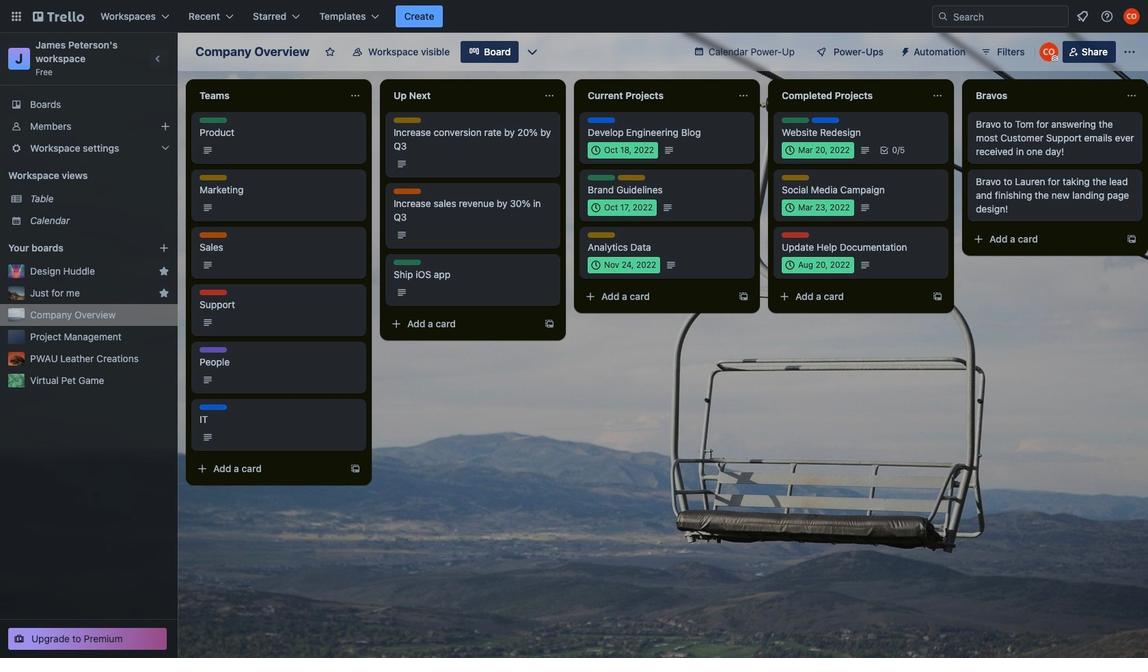 Task type: locate. For each thing, give the bounding box(es) containing it.
color: red, title: "support" element
[[782, 232, 809, 238], [200, 290, 227, 295]]

create from template… image
[[544, 318, 555, 329], [350, 463, 361, 474]]

None checkbox
[[588, 257, 660, 273], [782, 257, 854, 273], [588, 257, 660, 273], [782, 257, 854, 273]]

christina overa (christinaovera) image
[[1123, 8, 1140, 25]]

color: green, title: "product" element
[[200, 118, 227, 123], [782, 118, 809, 123], [588, 175, 615, 180], [394, 260, 421, 265]]

1 vertical spatial color: red, title: "support" element
[[200, 290, 227, 295]]

christina overa (christinaovera) image
[[1039, 42, 1058, 62]]

sm image
[[895, 41, 914, 60]]

0 horizontal spatial create from template… image
[[738, 291, 749, 302]]

add board image
[[159, 243, 169, 254]]

None checkbox
[[588, 142, 658, 159], [782, 142, 854, 159], [588, 200, 657, 216], [782, 200, 854, 216], [588, 142, 658, 159], [782, 142, 854, 159], [588, 200, 657, 216], [782, 200, 854, 216]]

1 horizontal spatial create from template… image
[[544, 318, 555, 329]]

workspace navigation collapse icon image
[[149, 49, 168, 68]]

1 horizontal spatial color: blue, title: "it" element
[[588, 118, 615, 123]]

0 horizontal spatial color: orange, title: "sales" element
[[200, 232, 227, 238]]

color: orange, title: "sales" element
[[394, 189, 421, 194], [200, 232, 227, 238]]

color: blue, title: "it" element
[[588, 118, 615, 123], [812, 118, 839, 123], [200, 405, 227, 410]]

color: yellow, title: "marketing" element
[[394, 118, 421, 123], [200, 175, 227, 180], [618, 175, 645, 180], [782, 175, 809, 180], [588, 232, 615, 238]]

search image
[[938, 11, 948, 22]]

1 vertical spatial color: orange, title: "sales" element
[[200, 232, 227, 238]]

1 vertical spatial create from template… image
[[350, 463, 361, 474]]

1 horizontal spatial color: orange, title: "sales" element
[[394, 189, 421, 194]]

None text field
[[385, 85, 538, 107], [774, 85, 927, 107], [385, 85, 538, 107], [774, 85, 927, 107]]

0 horizontal spatial create from template… image
[[350, 463, 361, 474]]

0 vertical spatial color: red, title: "support" element
[[782, 232, 809, 238]]

customize views image
[[526, 45, 539, 59]]

0 vertical spatial starred icon image
[[159, 266, 169, 277]]

0 vertical spatial create from template… image
[[544, 318, 555, 329]]

1 starred icon image from the top
[[159, 266, 169, 277]]

None text field
[[191, 85, 344, 107], [579, 85, 733, 107], [968, 85, 1121, 107], [191, 85, 344, 107], [579, 85, 733, 107], [968, 85, 1121, 107]]

1 vertical spatial starred icon image
[[159, 288, 169, 299]]

0 vertical spatial color: orange, title: "sales" element
[[394, 189, 421, 194]]

starred icon image
[[159, 266, 169, 277], [159, 288, 169, 299]]

create from template… image
[[1126, 234, 1137, 245], [738, 291, 749, 302], [932, 291, 943, 302]]



Task type: describe. For each thing, give the bounding box(es) containing it.
Search field
[[948, 7, 1068, 26]]

primary element
[[0, 0, 1148, 33]]

0 horizontal spatial color: red, title: "support" element
[[200, 290, 227, 295]]

show menu image
[[1123, 45, 1136, 59]]

your boards with 6 items element
[[8, 240, 138, 256]]

color: purple, title: "people" element
[[200, 347, 227, 353]]

2 horizontal spatial create from template… image
[[1126, 234, 1137, 245]]

0 horizontal spatial color: blue, title: "it" element
[[200, 405, 227, 410]]

star or unstar board image
[[325, 46, 335, 57]]

open information menu image
[[1100, 10, 1114, 23]]

2 starred icon image from the top
[[159, 288, 169, 299]]

2 horizontal spatial color: blue, title: "it" element
[[812, 118, 839, 123]]

this member is an admin of this board. image
[[1052, 55, 1058, 62]]

1 horizontal spatial color: red, title: "support" element
[[782, 232, 809, 238]]

0 notifications image
[[1074, 8, 1091, 25]]

Board name text field
[[189, 41, 316, 63]]

1 horizontal spatial create from template… image
[[932, 291, 943, 302]]

back to home image
[[33, 5, 84, 27]]



Task type: vqa. For each thing, say whether or not it's contained in the screenshot.
Greg Robinson (gregrobinson96) image on the right top
no



